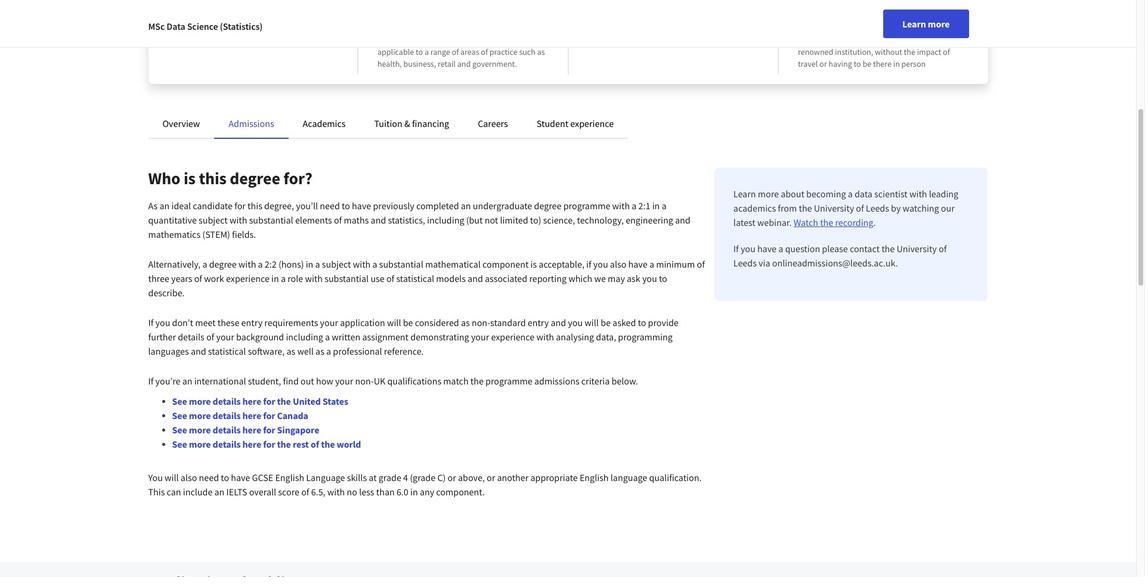 Task type: describe. For each thing, give the bounding box(es) containing it.
for up see more details here for the rest of the world "link"
[[263, 424, 275, 436]]

see more details here for the rest of the world link
[[172, 438, 361, 450]]

total
[[636, 35, 652, 45]]

previously
[[373, 200, 414, 212]]

2 credits from the left
[[678, 35, 702, 45]]

2:2
[[265, 258, 277, 270]]

an inside "you will also need to have gcse english language skills at grade 4 (grade c) or above, or another appropriate english language qualification. this can include an ielts overall score of 6.5, with no less than 6.0 in any component."
[[214, 486, 225, 498]]

2 see from the top
[[172, 410, 187, 422]]

learn for learn more
[[903, 18, 926, 30]]

ielts
[[226, 486, 247, 498]]

out
[[301, 375, 314, 387]]

also inside alternatively, a degree with a 2:2 (hons) in a subject with a substantial mathematical component is acceptable, if you also have a minimum of three years of work experience in a role with substantial use of statistical models and associated reporting
[[610, 258, 627, 270]]

build in-demand statistical  skills and expertise applicable to a range of areas of practice such as health, business, retail and government.
[[378, 35, 545, 69]]

experience inside if you don't meet these entry requirements your application will be considered as non-standard entry and you will be asked to provide further details of your background including a written assignment demonstrating your experience with analysing data, programming languages and statistical software, as well as a professional reference.
[[491, 331, 535, 343]]

of right use
[[387, 273, 395, 285]]

180
[[588, 35, 600, 45]]

if for if you have a question please contact the university of leeds via onlineadmissions@leeds.ac.uk.
[[734, 243, 739, 255]]

tuition & financing
[[374, 118, 449, 129]]

our
[[941, 202, 955, 214]]

as
[[148, 200, 158, 212]]

a left "2:2"
[[258, 258, 263, 270]]

for down the student,
[[263, 396, 275, 407]]

contact
[[850, 243, 880, 255]]

admissions
[[534, 375, 580, 387]]

will inside "you will also need to have gcse english language skills at grade 4 (grade c) or above, or another appropriate english language qualification. this can include an ielts overall score of 6.5, with no less than 6.0 in any component."
[[165, 472, 179, 484]]

having
[[829, 58, 852, 69]]

1 horizontal spatial will
[[387, 317, 401, 329]]

institution,
[[835, 47, 873, 57]]

course
[[717, 35, 740, 45]]

msc data science (statistics)
[[148, 20, 263, 32]]

criteria
[[582, 375, 610, 387]]

minimum
[[656, 258, 695, 270]]

an right you're
[[182, 375, 192, 387]]

a right (hons)
[[315, 258, 320, 270]]

alternatively, a degree with a 2:2 (hons) in a subject with a substantial mathematical component is acceptable, if you also have a minimum of three years of work experience in a role with substantial use of statistical models and associated reporting
[[148, 258, 705, 285]]

score
[[278, 486, 299, 498]]

for?
[[284, 168, 313, 189]]

an up (but
[[461, 200, 471, 212]]

of right minimum at the top right of page
[[697, 258, 705, 270]]

models
[[436, 273, 466, 285]]

watch the recording .
[[794, 217, 876, 228]]

by inside 'learn more about becoming a data scientist with leading academics from the university of leeds by watching our latest webinar.'
[[891, 202, 901, 214]]

appropriate
[[531, 472, 578, 484]]

overview link
[[163, 118, 200, 129]]

question
[[785, 243, 820, 255]]

a left 2:1 on the right
[[632, 200, 637, 212]]

student experience link
[[537, 118, 614, 129]]

1 see from the top
[[172, 396, 187, 407]]

in-
[[398, 35, 407, 45]]

the inside master of science offered by the university of leeds
[[205, 35, 217, 45]]

and down areas
[[457, 58, 471, 69]]

as an ideal candidate for this degree, you'll need to have previously completed an undergraduate degree programme with a 2:1 in a quantitative subject with substantial elements of maths and statistics, including (but not limited to) science, technology, engineering and mathematics (stem) fields.
[[148, 200, 691, 240]]

as right considered
[[461, 317, 470, 329]]

less
[[359, 486, 374, 498]]

learn more about becoming a data scientist with leading academics from the university of leeds by watching our latest webinar.
[[734, 188, 959, 228]]

2 english from the left
[[580, 472, 609, 484]]

another
[[497, 472, 529, 484]]

your down these
[[216, 331, 234, 343]]

leeds inside 'learn more about becoming a data scientist with leading academics from the university of leeds by watching our latest webinar.'
[[866, 202, 889, 214]]

a up use
[[373, 258, 377, 270]]

a left written at the left bottom of page
[[325, 331, 330, 343]]

mathematical
[[425, 258, 481, 270]]

of right master
[[204, 18, 214, 33]]

a right earn
[[816, 35, 820, 45]]

15
[[669, 35, 677, 45]]

statistics,
[[388, 214, 425, 226]]

with up the fields.
[[230, 214, 247, 226]]

and up "practice"
[[492, 35, 505, 45]]

to inside if you don't meet these entry requirements your application will be considered as non-standard entry and you will be asked to provide further details of your background including a written assignment demonstrating your experience with analysing data, programming languages and statistical software, as well as a professional reference.
[[638, 317, 646, 329]]

to inside build in-demand statistical  skills and expertise applicable to a range of areas of practice such as health, business, retail and government.
[[416, 47, 423, 57]]

leeds inside master of science offered by the university of leeds
[[264, 35, 284, 45]]

a left world-
[[906, 35, 910, 45]]

careers
[[478, 118, 508, 129]]

need inside "you will also need to have gcse english language skills at grade 4 (grade c) or above, or another appropriate english language qualification. this can include an ielts overall score of 6.5, with no less than 6.0 in any component."
[[199, 472, 219, 484]]

by inside master of science offered by the university of leeds
[[195, 35, 204, 45]]

include
[[183, 486, 213, 498]]

software,
[[248, 345, 285, 357]]

(but
[[466, 214, 483, 226]]

you will also need to have gcse english language skills at grade 4 (grade c) or above, or another appropriate english language qualification. this can include an ielts overall score of 6.5, with no less than 6.0 in any component.
[[148, 472, 702, 498]]

the up canada
[[277, 396, 291, 407]]

reporting
[[529, 273, 567, 285]]

with inside "you will also need to have gcse english language skills at grade 4 (grade c) or above, or another appropriate english language qualification. this can include an ielts overall score of 6.5, with no less than 6.0 in any component."
[[327, 486, 345, 498]]

gcse
[[252, 472, 273, 484]]

world-
[[912, 35, 935, 45]]

of down (statistics)
[[255, 35, 262, 45]]

degree inside alternatively, a degree with a 2:2 (hons) in a subject with a substantial mathematical component is acceptable, if you also have a minimum of three years of work experience in a role with substantial use of statistical models and associated reporting
[[209, 258, 237, 270]]

with left 2:1 on the right
[[612, 200, 630, 212]]

who is this degree for?
[[148, 168, 313, 189]]

subject inside as an ideal candidate for this degree, you'll need to have previously completed an undergraduate degree programme with a 2:1 in a quantitative subject with substantial elements of maths and statistics, including (but not limited to) science, technology, engineering and mathematics (stem) fields.
[[199, 214, 228, 226]]

such
[[519, 47, 536, 57]]

ideal
[[172, 200, 191, 212]]

you up further
[[155, 317, 170, 329]]

renowned
[[798, 47, 834, 57]]

a inside build in-demand statistical  skills and expertise applicable to a range of areas of practice such as health, business, retail and government.
[[425, 47, 429, 57]]

if you're an international student, find out how your non-uk qualifications match the programme admissions criteria below.
[[148, 375, 638, 387]]

the right watch
[[820, 217, 834, 228]]

assignment
[[362, 331, 409, 343]]

with inside if you don't meet these entry requirements your application will be considered as non-standard entry and you will be asked to provide further details of your background including a written assignment demonstrating your experience with analysing data, programming languages and statistical software, as well as a professional reference.
[[537, 331, 554, 343]]

fields.
[[232, 228, 256, 240]]

which
[[569, 273, 593, 285]]

details down see more details here for singapore link
[[213, 438, 241, 450]]

0 vertical spatial experience
[[570, 118, 614, 129]]

you inside "if you have a question please contact the university of leeds via onlineadmissions@leeds.ac.uk."
[[741, 243, 756, 255]]

student,
[[248, 375, 281, 387]]

you'll
[[296, 200, 318, 212]]

work
[[204, 273, 224, 285]]

degree inside as an ideal candidate for this degree, you'll need to have previously completed an undergraduate degree programme with a 2:1 in a quantitative subject with substantial elements of maths and statistics, including (but not limited to) science, technology, engineering and mathematics (stem) fields.
[[534, 200, 562, 212]]

a right the well
[[326, 345, 331, 357]]

meet
[[195, 317, 216, 329]]

and down previously
[[371, 214, 386, 226]]

latest
[[734, 217, 756, 228]]

for inside as an ideal candidate for this degree, you'll need to have previously completed an undergraduate degree programme with a 2:1 in a quantitative subject with substantial elements of maths and statistics, including (but not limited to) science, technology, engineering and mathematics (stem) fields.
[[235, 200, 246, 212]]

is inside alternatively, a degree with a 2:2 (hons) in a subject with a substantial mathematical component is acceptable, if you also have a minimum of three years of work experience in a role with substantial use of statistical models and associated reporting
[[531, 258, 537, 270]]

more inside learn more button
[[928, 18, 950, 30]]

in right (hons)
[[306, 258, 313, 270]]

application
[[340, 317, 385, 329]]

4
[[403, 472, 408, 484]]

above,
[[458, 472, 485, 484]]

a left role
[[281, 273, 286, 285]]

component
[[483, 258, 529, 270]]

the inside earn a prestigious degree from a world- renowned institution, without the impact of travel or having to be there in person
[[904, 47, 916, 57]]

4 see from the top
[[172, 438, 187, 450]]

(grade
[[410, 472, 436, 484]]

in inside earn a prestigious degree from a world- renowned institution, without the impact of travel or having to be there in person
[[893, 58, 900, 69]]

overview
[[163, 118, 200, 129]]

details up 'see more details here for canada' link
[[213, 396, 241, 407]]

3 here from the top
[[243, 424, 261, 436]]

the left world
[[321, 438, 335, 450]]

your right the 'demonstrating'
[[471, 331, 489, 343]]

have inside "you will also need to have gcse english language skills at grade 4 (grade c) or above, or another appropriate english language qualification. this can include an ielts overall score of 6.5, with no less than 6.0 in any component."
[[231, 472, 250, 484]]

can
[[167, 486, 181, 498]]

an right the as
[[160, 200, 170, 212]]

academics link
[[303, 118, 346, 129]]

1 horizontal spatial be
[[601, 317, 611, 329]]

about
[[781, 188, 805, 200]]

careers link
[[478, 118, 508, 129]]

provide
[[648, 317, 679, 329]]

have inside "if you have a question please contact the university of leeds via onlineadmissions@leeds.ac.uk."
[[758, 243, 777, 255]]

of inside "if you have a question please contact the university of leeds via onlineadmissions@leeds.ac.uk."
[[939, 243, 947, 255]]

earn a prestigious degree from a world- renowned institution, without the impact of travel or having to be there in person
[[798, 35, 950, 69]]

this inside as an ideal candidate for this degree, you'll need to have previously completed an undergraduate degree programme with a 2:1 in a quantitative subject with substantial elements of maths and statistics, including (but not limited to) science, technology, engineering and mathematics (stem) fields.
[[248, 200, 262, 212]]

data,
[[596, 331, 616, 343]]

as left the well
[[287, 345, 295, 357]]

a left minimum at the top right of page
[[650, 258, 654, 270]]

not
[[485, 214, 498, 226]]

the right match
[[471, 375, 484, 387]]

well
[[297, 345, 314, 357]]

please
[[822, 243, 848, 255]]

to)
[[530, 214, 541, 226]]

expertise
[[507, 35, 539, 45]]

these
[[218, 317, 239, 329]]

international
[[194, 375, 246, 387]]

with right role
[[305, 273, 323, 285]]

.
[[874, 217, 876, 228]]

details down 'see more details here for canada' link
[[213, 424, 241, 436]]

and up analysing
[[551, 317, 566, 329]]

in left the total at the right
[[627, 35, 634, 45]]

impact
[[917, 47, 942, 57]]

below.
[[612, 375, 638, 387]]

2 horizontal spatial will
[[585, 317, 599, 329]]

without
[[875, 47, 902, 57]]

to inside as an ideal candidate for this degree, you'll need to have previously completed an undergraduate degree programme with a 2:1 in a quantitative subject with substantial elements of maths and statistics, including (but not limited to) science, technology, engineering and mathematics (stem) fields.
[[342, 200, 350, 212]]

as inside build in-demand statistical  skills and expertise applicable to a range of areas of practice such as health, business, retail and government.
[[537, 47, 545, 57]]

for down see more details here for the united states link
[[263, 410, 275, 422]]

c)
[[438, 472, 446, 484]]

see more details here for singapore link
[[172, 424, 319, 436]]

describe.
[[148, 287, 185, 299]]



Task type: vqa. For each thing, say whether or not it's contained in the screenshot.
without
yes



Task type: locate. For each thing, give the bounding box(es) containing it.
data
[[167, 20, 185, 32]]

build
[[378, 35, 396, 45]]

substantial inside as an ideal candidate for this degree, you'll need to have previously completed an undergraduate degree programme with a 2:1 in a quantitative subject with substantial elements of maths and statistics, including (but not limited to) science, technology, engineering and mathematics (stem) fields.
[[249, 214, 293, 226]]

degree up work in the left of the page
[[209, 258, 237, 270]]

msc
[[148, 20, 165, 32]]

non- inside if you don't meet these entry requirements your application will be considered as non-standard entry and you will be asked to provide further details of your background including a written assignment demonstrating your experience with analysing data, programming languages and statistical software, as well as a professional reference.
[[472, 317, 490, 329]]

0 horizontal spatial including
[[286, 331, 323, 343]]

be inside earn a prestigious degree from a world- renowned institution, without the impact of travel or having to be there in person
[[863, 58, 872, 69]]

learn more button
[[884, 10, 969, 38]]

0 vertical spatial skills
[[472, 35, 490, 45]]

to up business,
[[416, 47, 423, 57]]

by down msc data science (statistics)
[[195, 35, 204, 45]]

science for of
[[216, 18, 255, 33]]

and inside alternatively, a degree with a 2:2 (hons) in a subject with a substantial mathematical component is acceptable, if you also have a minimum of three years of work experience in a role with substantial use of statistical models and associated reporting
[[468, 273, 483, 285]]

is right who
[[184, 168, 196, 189]]

1 vertical spatial substantial
[[379, 258, 423, 270]]

alternatively,
[[148, 258, 201, 270]]

technology,
[[577, 214, 624, 226]]

the left rest
[[277, 438, 291, 450]]

university inside "if you have a question please contact the university of leeds via onlineadmissions@leeds.ac.uk."
[[897, 243, 937, 255]]

of right rest
[[311, 438, 319, 450]]

1 horizontal spatial learn
[[903, 18, 926, 30]]

applicable
[[378, 47, 414, 57]]

1 horizontal spatial university
[[814, 202, 854, 214]]

1 horizontal spatial from
[[888, 35, 905, 45]]

completed
[[416, 200, 459, 212]]

1 horizontal spatial is
[[531, 258, 537, 270]]

(statistics)
[[220, 20, 263, 32]]

if inside "if you have a question please contact the university of leeds via onlineadmissions@leeds.ac.uk."
[[734, 243, 739, 255]]

science,
[[543, 214, 575, 226]]

0 vertical spatial leeds
[[264, 35, 284, 45]]

or right the c)
[[448, 472, 456, 484]]

1 horizontal spatial skills
[[472, 35, 490, 45]]

degree up without
[[862, 35, 886, 45]]

and right engineering
[[675, 214, 691, 226]]

have
[[352, 200, 371, 212], [758, 243, 777, 255], [629, 258, 648, 270], [231, 472, 250, 484]]

becoming
[[807, 188, 846, 200]]

programme up technology,
[[564, 200, 611, 212]]

a up work in the left of the page
[[202, 258, 207, 270]]

science for data
[[187, 20, 218, 32]]

is up reporting
[[531, 258, 537, 270]]

person
[[902, 58, 926, 69]]

0 horizontal spatial leeds
[[264, 35, 284, 45]]

master of science offered by the university of leeds
[[167, 18, 284, 45]]

have inside as an ideal candidate for this degree, you'll need to have previously completed an undergraduate degree programme with a 2:1 in a quantitative subject with substantial elements of maths and statistics, including (but not limited to) science, technology, engineering and mathematics (stem) fields.
[[352, 200, 371, 212]]

here down 'see more details here for canada' link
[[243, 424, 261, 436]]

degree up science,
[[534, 200, 562, 212]]

range
[[431, 47, 450, 57]]

we
[[594, 273, 606, 285]]

student experience
[[537, 118, 614, 129]]

non- right considered
[[472, 317, 490, 329]]

recording
[[835, 217, 874, 228]]

with down maths
[[353, 258, 371, 270]]

will
[[387, 317, 401, 329], [585, 317, 599, 329], [165, 472, 179, 484]]

substantial left use
[[325, 273, 369, 285]]

0 horizontal spatial statistical
[[208, 345, 246, 357]]

180 credits in total and 15 credits per course
[[588, 35, 740, 45]]

1 horizontal spatial leeds
[[734, 257, 757, 269]]

1 horizontal spatial or
[[487, 472, 495, 484]]

0 vertical spatial statistical
[[438, 35, 471, 45]]

0 horizontal spatial entry
[[241, 317, 263, 329]]

0 vertical spatial substantial
[[249, 214, 293, 226]]

english left the language
[[580, 472, 609, 484]]

subject right (hons)
[[322, 258, 351, 270]]

2 vertical spatial leeds
[[734, 257, 757, 269]]

here
[[243, 396, 261, 407], [243, 410, 261, 422], [243, 424, 261, 436], [243, 438, 261, 450]]

of inside "you will also need to have gcse english language skills at grade 4 (grade c) or above, or another appropriate english language qualification. this can include an ielts overall score of 6.5, with no less than 6.0 in any component."
[[301, 486, 309, 498]]

background
[[236, 331, 284, 343]]

0 horizontal spatial by
[[195, 35, 204, 45]]

undergraduate
[[473, 200, 532, 212]]

and right models
[[468, 273, 483, 285]]

details up see more details here for singapore link
[[213, 410, 241, 422]]

0 horizontal spatial substantial
[[249, 214, 293, 226]]

3 see from the top
[[172, 424, 187, 436]]

0 horizontal spatial non-
[[355, 375, 374, 387]]

grade
[[379, 472, 401, 484]]

substantial down degree,
[[249, 214, 293, 226]]

an
[[160, 200, 170, 212], [461, 200, 471, 212], [182, 375, 192, 387], [214, 486, 225, 498]]

0 horizontal spatial or
[[448, 472, 456, 484]]

1 horizontal spatial substantial
[[325, 273, 369, 285]]

of down meet
[[206, 331, 214, 343]]

also inside "you will also need to have gcse english language skills at grade 4 (grade c) or above, or another appropriate english language qualification. this can include an ielts overall score of 6.5, with no less than 6.0 in any component."
[[181, 472, 197, 484]]

or down renowned
[[820, 58, 827, 69]]

years
[[171, 273, 192, 285]]

0 vertical spatial from
[[888, 35, 905, 45]]

&
[[404, 118, 410, 129]]

from inside earn a prestigious degree from a world- renowned institution, without the impact of travel or having to be there in person
[[888, 35, 905, 45]]

a left data
[[848, 188, 853, 200]]

2 vertical spatial substantial
[[325, 273, 369, 285]]

you inside which we may ask you to describe.
[[642, 273, 657, 285]]

including inside as an ideal candidate for this degree, you'll need to have previously completed an undergraduate degree programme with a 2:1 in a quantitative subject with substantial elements of maths and statistics, including (but not limited to) science, technology, engineering and mathematics (stem) fields.
[[427, 214, 464, 226]]

1 horizontal spatial by
[[891, 202, 901, 214]]

2 horizontal spatial substantial
[[379, 258, 423, 270]]

experience inside alternatively, a degree with a 2:2 (hons) in a subject with a substantial mathematical component is acceptable, if you also have a minimum of three years of work experience in a role with substantial use of statistical models and associated reporting
[[226, 273, 270, 285]]

2 vertical spatial statistical
[[208, 345, 246, 357]]

(hons)
[[279, 258, 304, 270]]

have up ielts
[[231, 472, 250, 484]]

0 horizontal spatial be
[[403, 317, 413, 329]]

in inside as an ideal candidate for this degree, you'll need to have previously completed an undergraduate degree programme with a 2:1 in a quantitative subject with substantial elements of maths and statistics, including (but not limited to) science, technology, engineering and mathematics (stem) fields.
[[652, 200, 660, 212]]

to inside "you will also need to have gcse english language skills at grade 4 (grade c) or above, or another appropriate english language qualification. this can include an ielts overall score of 6.5, with no less than 6.0 in any component."
[[221, 472, 229, 484]]

use
[[371, 273, 385, 285]]

and left 15
[[653, 35, 667, 45]]

1 vertical spatial is
[[531, 258, 537, 270]]

skills
[[472, 35, 490, 45], [347, 472, 367, 484]]

substantial up which we may ask you to describe.
[[379, 258, 423, 270]]

0 vertical spatial is
[[184, 168, 196, 189]]

statistical inside alternatively, a degree with a 2:2 (hons) in a subject with a substantial mathematical component is acceptable, if you also have a minimum of three years of work experience in a role with substantial use of statistical models and associated reporting
[[396, 273, 434, 285]]

further
[[148, 331, 176, 343]]

1 horizontal spatial statistical
[[396, 273, 434, 285]]

degree inside earn a prestigious degree from a world- renowned institution, without the impact of travel or having to be there in person
[[862, 35, 886, 45]]

0 horizontal spatial this
[[199, 168, 227, 189]]

if
[[586, 258, 592, 270]]

of left 6.5,
[[301, 486, 309, 498]]

here down see more details here for singapore link
[[243, 438, 261, 450]]

student
[[537, 118, 569, 129]]

qualifications
[[387, 375, 442, 387]]

of inside as an ideal candidate for this degree, you'll need to have previously completed an undergraduate degree programme with a 2:1 in a quantitative subject with substantial elements of maths and statistics, including (but not limited to) science, technology, engineering and mathematics (stem) fields.
[[334, 214, 342, 226]]

standard
[[490, 317, 526, 329]]

details inside if you don't meet these entry requirements your application will be considered as non-standard entry and you will be asked to provide further details of your background including a written assignment demonstrating your experience with analysing data, programming languages and statistical software, as well as a professional reference.
[[178, 331, 204, 343]]

1 vertical spatial skills
[[347, 472, 367, 484]]

1 horizontal spatial non-
[[472, 317, 490, 329]]

university down watching
[[897, 243, 937, 255]]

2 here from the top
[[243, 410, 261, 422]]

of inside 'learn more about becoming a data scientist with leading academics from the university of leeds by watching our latest webinar.'
[[856, 202, 864, 214]]

prestigious
[[822, 35, 860, 45]]

to inside earn a prestigious degree from a world- renowned institution, without the impact of travel or having to be there in person
[[854, 58, 861, 69]]

credits right 15
[[678, 35, 702, 45]]

1 vertical spatial leeds
[[866, 202, 889, 214]]

degree up degree,
[[230, 168, 280, 189]]

a
[[816, 35, 820, 45], [906, 35, 910, 45], [425, 47, 429, 57], [848, 188, 853, 200], [632, 200, 637, 212], [662, 200, 667, 212], [779, 243, 783, 255], [202, 258, 207, 270], [258, 258, 263, 270], [315, 258, 320, 270], [373, 258, 377, 270], [650, 258, 654, 270], [281, 273, 286, 285], [325, 331, 330, 343], [326, 345, 331, 357]]

to inside which we may ask you to describe.
[[659, 273, 667, 285]]

0 horizontal spatial experience
[[226, 273, 270, 285]]

reference.
[[384, 345, 424, 357]]

learn up world-
[[903, 18, 926, 30]]

1 horizontal spatial entry
[[528, 317, 549, 329]]

from inside 'learn more about becoming a data scientist with leading academics from the university of leeds by watching our latest webinar.'
[[778, 202, 797, 214]]

world
[[337, 438, 361, 450]]

if for if you don't meet these entry requirements your application will be considered as non-standard entry and you will be asked to provide further details of your background including a written assignment demonstrating your experience with analysing data, programming languages and statistical software, as well as a professional reference.
[[148, 317, 154, 329]]

of left maths
[[334, 214, 342, 226]]

2 vertical spatial university
[[897, 243, 937, 255]]

here up 'see more details here for canada' link
[[243, 396, 261, 407]]

1 here from the top
[[243, 396, 261, 407]]

with left "2:2"
[[239, 258, 256, 270]]

1 vertical spatial statistical
[[396, 273, 434, 285]]

an left ielts
[[214, 486, 225, 498]]

or inside earn a prestigious degree from a world- renowned institution, without the impact of travel or having to be there in person
[[820, 58, 827, 69]]

with inside 'learn more about becoming a data scientist with leading academics from the university of leeds by watching our latest webinar.'
[[910, 188, 927, 200]]

non- down "professional"
[[355, 375, 374, 387]]

health,
[[378, 58, 402, 69]]

leeds
[[264, 35, 284, 45], [866, 202, 889, 214], [734, 257, 757, 269]]

leading
[[929, 188, 959, 200]]

via
[[759, 257, 770, 269]]

you right "if"
[[593, 258, 608, 270]]

your up written at the left bottom of page
[[320, 317, 338, 329]]

1 vertical spatial programme
[[486, 375, 533, 387]]

watching
[[903, 202, 939, 214]]

0 vertical spatial this
[[199, 168, 227, 189]]

requirements
[[264, 317, 318, 329]]

need up elements on the top
[[320, 200, 340, 212]]

singapore
[[277, 424, 319, 436]]

per
[[704, 35, 716, 45]]

a right 2:1 on the right
[[662, 200, 667, 212]]

statistical inside if you don't meet these entry requirements your application will be considered as non-standard entry and you will be asked to provide further details of your background including a written assignment demonstrating your experience with analysing data, programming languages and statistical software, as well as a professional reference.
[[208, 345, 246, 357]]

of inside earn a prestigious degree from a world- renowned institution, without the impact of travel or having to be there in person
[[943, 47, 950, 57]]

as
[[537, 47, 545, 57], [461, 317, 470, 329], [287, 345, 295, 357], [316, 345, 324, 357]]

1 horizontal spatial also
[[610, 258, 627, 270]]

0 vertical spatial subject
[[199, 214, 228, 226]]

three
[[148, 273, 169, 285]]

1 horizontal spatial subject
[[322, 258, 351, 270]]

2 vertical spatial experience
[[491, 331, 535, 343]]

more inside 'learn more about becoming a data scientist with leading academics from the university of leeds by watching our latest webinar.'
[[758, 188, 779, 200]]

1 vertical spatial this
[[248, 200, 262, 212]]

1 vertical spatial non-
[[355, 375, 374, 387]]

if inside if you don't meet these entry requirements your application will be considered as non-standard entry and you will be asked to provide further details of your background including a written assignment demonstrating your experience with analysing data, programming languages and statistical software, as well as a professional reference.
[[148, 317, 154, 329]]

written
[[332, 331, 360, 343]]

languages
[[148, 345, 189, 357]]

you down latest
[[741, 243, 756, 255]]

0 horizontal spatial subject
[[199, 214, 228, 226]]

practice
[[490, 47, 518, 57]]

entry right standard
[[528, 317, 549, 329]]

you inside alternatively, a degree with a 2:2 (hons) in a subject with a substantial mathematical component is acceptable, if you also have a minimum of three years of work experience in a role with substantial use of statistical models and associated reporting
[[593, 258, 608, 270]]

academics
[[303, 118, 346, 129]]

0 vertical spatial need
[[320, 200, 340, 212]]

2 horizontal spatial statistical
[[438, 35, 471, 45]]

of down our
[[939, 243, 947, 255]]

details down don't
[[178, 331, 204, 343]]

0 vertical spatial by
[[195, 35, 204, 45]]

the inside "if you have a question please contact the university of leeds via onlineadmissions@leeds.ac.uk."
[[882, 243, 895, 255]]

0 horizontal spatial credits
[[602, 35, 626, 45]]

skills up no
[[347, 472, 367, 484]]

2 horizontal spatial university
[[897, 243, 937, 255]]

1 horizontal spatial including
[[427, 214, 464, 226]]

you
[[148, 472, 163, 484]]

of inside if you don't meet these entry requirements your application will be considered as non-standard entry and you will be asked to provide further details of your background including a written assignment demonstrating your experience with analysing data, programming languages and statistical software, as well as a professional reference.
[[206, 331, 214, 343]]

academics
[[734, 202, 776, 214]]

learn inside 'learn more about becoming a data scientist with leading academics from the university of leeds by watching our latest webinar.'
[[734, 188, 756, 200]]

of
[[204, 18, 214, 33], [255, 35, 262, 45], [452, 47, 459, 57], [481, 47, 488, 57], [943, 47, 950, 57], [856, 202, 864, 214], [334, 214, 342, 226], [939, 243, 947, 255], [697, 258, 705, 270], [194, 273, 202, 285], [387, 273, 395, 285], [206, 331, 214, 343], [311, 438, 319, 450], [301, 486, 309, 498]]

of right areas
[[481, 47, 488, 57]]

0 horizontal spatial english
[[275, 472, 304, 484]]

have up maths
[[352, 200, 371, 212]]

1 vertical spatial by
[[891, 202, 901, 214]]

subject inside alternatively, a degree with a 2:2 (hons) in a subject with a substantial mathematical component is acceptable, if you also have a minimum of three years of work experience in a role with substantial use of statistical models and associated reporting
[[322, 258, 351, 270]]

0 horizontal spatial need
[[199, 472, 219, 484]]

1 vertical spatial also
[[181, 472, 197, 484]]

credits
[[602, 35, 626, 45], [678, 35, 702, 45]]

1 vertical spatial from
[[778, 202, 797, 214]]

your right the how
[[335, 375, 353, 387]]

0 horizontal spatial from
[[778, 202, 797, 214]]

than
[[376, 486, 395, 498]]

of right impact
[[943, 47, 950, 57]]

0 vertical spatial university
[[218, 35, 254, 45]]

1 vertical spatial subject
[[322, 258, 351, 270]]

skills inside build in-demand statistical  skills and expertise applicable to a range of areas of practice such as health, business, retail and government.
[[472, 35, 490, 45]]

a left question
[[779, 243, 783, 255]]

skills up areas
[[472, 35, 490, 45]]

1 horizontal spatial credits
[[678, 35, 702, 45]]

of left work in the left of the page
[[194, 273, 202, 285]]

statistical inside build in-demand statistical  skills and expertise applicable to a range of areas of practice such as health, business, retail and government.
[[438, 35, 471, 45]]

by down scientist
[[891, 202, 901, 214]]

of inside see more details here for the united states see more details here for canada see more details here for singapore see more details here for the rest of the world
[[311, 438, 319, 450]]

be up assignment
[[403, 317, 413, 329]]

1 vertical spatial if
[[148, 317, 154, 329]]

also up the 'may'
[[610, 258, 627, 270]]

a inside "if you have a question please contact the university of leeds via onlineadmissions@leeds.ac.uk."
[[779, 243, 783, 255]]

1 vertical spatial experience
[[226, 273, 270, 285]]

0 vertical spatial if
[[734, 243, 739, 255]]

programme inside as an ideal candidate for this degree, you'll need to have previously completed an undergraduate degree programme with a 2:1 in a quantitative subject with substantial elements of maths and statistics, including (but not limited to) science, technology, engineering and mathematics (stem) fields.
[[564, 200, 611, 212]]

1 vertical spatial learn
[[734, 188, 756, 200]]

0 horizontal spatial university
[[218, 35, 254, 45]]

1 horizontal spatial programme
[[564, 200, 611, 212]]

experience down "2:2"
[[226, 273, 270, 285]]

including down completed on the top of the page
[[427, 214, 464, 226]]

english
[[275, 472, 304, 484], [580, 472, 609, 484]]

with left analysing
[[537, 331, 554, 343]]

demand
[[407, 35, 436, 45]]

including inside if you don't meet these entry requirements your application will be considered as non-standard entry and you will be asked to provide further details of your background including a written assignment demonstrating your experience with analysing data, programming languages and statistical software, as well as a professional reference.
[[286, 331, 323, 343]]

to up maths
[[342, 200, 350, 212]]

statistical left models
[[396, 273, 434, 285]]

2 horizontal spatial be
[[863, 58, 872, 69]]

2 horizontal spatial leeds
[[866, 202, 889, 214]]

1 vertical spatial university
[[814, 202, 854, 214]]

uk
[[374, 375, 386, 387]]

0 vertical spatial non-
[[472, 317, 490, 329]]

language
[[611, 472, 647, 484]]

0 horizontal spatial programme
[[486, 375, 533, 387]]

considered
[[415, 317, 459, 329]]

learn inside learn more button
[[903, 18, 926, 30]]

science
[[216, 18, 255, 33], [187, 20, 218, 32]]

1 credits from the left
[[602, 35, 626, 45]]

any
[[420, 486, 434, 498]]

financing
[[412, 118, 449, 129]]

in right there
[[893, 58, 900, 69]]

skills inside "you will also need to have gcse english language skills at grade 4 (grade c) or above, or another appropriate english language qualification. this can include an ielts overall score of 6.5, with no less than 6.0 in any component."
[[347, 472, 367, 484]]

learn for learn more about becoming a data scientist with leading academics from the university of leeds by watching our latest webinar.
[[734, 188, 756, 200]]

0 horizontal spatial also
[[181, 472, 197, 484]]

2 horizontal spatial experience
[[570, 118, 614, 129]]

the
[[205, 35, 217, 45], [904, 47, 916, 57], [799, 202, 812, 214], [820, 217, 834, 228], [882, 243, 895, 255], [471, 375, 484, 387], [277, 396, 291, 407], [277, 438, 291, 450], [321, 438, 335, 450]]

0 horizontal spatial learn
[[734, 188, 756, 200]]

0 vertical spatial programme
[[564, 200, 611, 212]]

you right ask
[[642, 273, 657, 285]]

1 horizontal spatial experience
[[491, 331, 535, 343]]

you up analysing
[[568, 317, 583, 329]]

0 horizontal spatial is
[[184, 168, 196, 189]]

1 entry from the left
[[241, 317, 263, 329]]

professional
[[333, 345, 382, 357]]

0 horizontal spatial will
[[165, 472, 179, 484]]

will up data,
[[585, 317, 599, 329]]

the up person
[[904, 47, 916, 57]]

see more details here for the united states link
[[172, 396, 348, 407]]

in down "2:2"
[[271, 273, 279, 285]]

as right such on the top
[[537, 47, 545, 57]]

university inside master of science offered by the university of leeds
[[218, 35, 254, 45]]

in inside "you will also need to have gcse english language skills at grade 4 (grade c) or above, or another appropriate english language qualification. this can include an ielts overall score of 6.5, with no less than 6.0 in any component."
[[410, 486, 418, 498]]

candidate
[[193, 200, 233, 212]]

1 vertical spatial including
[[286, 331, 323, 343]]

4 here from the top
[[243, 438, 261, 450]]

entry up background
[[241, 317, 263, 329]]

as right the well
[[316, 345, 324, 357]]

0 vertical spatial learn
[[903, 18, 926, 30]]

1 vertical spatial need
[[199, 472, 219, 484]]

have inside alternatively, a degree with a 2:2 (hons) in a subject with a substantial mathematical component is acceptable, if you also have a minimum of three years of work experience in a role with substantial use of statistical models and associated reporting
[[629, 258, 648, 270]]

credits right 180
[[602, 35, 626, 45]]

the inside 'learn more about becoming a data scientist with leading academics from the university of leeds by watching our latest webinar.'
[[799, 202, 812, 214]]

including
[[427, 214, 464, 226], [286, 331, 323, 343]]

science inside master of science offered by the university of leeds
[[216, 18, 255, 33]]

of down data
[[856, 202, 864, 214]]

university inside 'learn more about becoming a data scientist with leading academics from the university of leeds by watching our latest webinar.'
[[814, 202, 854, 214]]

leeds inside "if you have a question please contact the university of leeds via onlineadmissions@leeds.ac.uk."
[[734, 257, 757, 269]]

if for if you're an international student, find out how your non-uk qualifications match the programme admissions criteria below.
[[148, 375, 154, 387]]

for down see more details here for singapore link
[[263, 438, 275, 450]]

0 vertical spatial including
[[427, 214, 464, 226]]

here up see more details here for singapore link
[[243, 410, 261, 422]]

a inside 'learn more about becoming a data scientist with leading academics from the university of leeds by watching our latest webinar.'
[[848, 188, 853, 200]]

if up further
[[148, 317, 154, 329]]

statistical down these
[[208, 345, 246, 357]]

be
[[863, 58, 872, 69], [403, 317, 413, 329], [601, 317, 611, 329]]

to down minimum at the top right of page
[[659, 273, 667, 285]]

limited
[[500, 214, 528, 226]]

2 vertical spatial if
[[148, 375, 154, 387]]

non-
[[472, 317, 490, 329], [355, 375, 374, 387]]

united
[[293, 396, 321, 407]]

experience right the student
[[570, 118, 614, 129]]

2 entry from the left
[[528, 317, 549, 329]]

2 horizontal spatial or
[[820, 58, 827, 69]]

see more details here for canada link
[[172, 410, 308, 422]]

university down (statistics)
[[218, 35, 254, 45]]

from down about
[[778, 202, 797, 214]]

0 horizontal spatial skills
[[347, 472, 367, 484]]

0 vertical spatial also
[[610, 258, 627, 270]]

1 horizontal spatial this
[[248, 200, 262, 212]]

of left areas
[[452, 47, 459, 57]]

match
[[443, 375, 469, 387]]

need up include
[[199, 472, 219, 484]]

1 horizontal spatial need
[[320, 200, 340, 212]]

1 horizontal spatial english
[[580, 472, 609, 484]]

from
[[888, 35, 905, 45], [778, 202, 797, 214]]

and down meet
[[191, 345, 206, 357]]

need inside as an ideal candidate for this degree, you'll need to have previously completed an undergraduate degree programme with a 2:1 in a quantitative subject with substantial elements of maths and statistics, including (but not limited to) science, technology, engineering and mathematics (stem) fields.
[[320, 200, 340, 212]]

the down msc data science (statistics)
[[205, 35, 217, 45]]

tuition & financing link
[[374, 118, 449, 129]]

1 english from the left
[[275, 472, 304, 484]]



